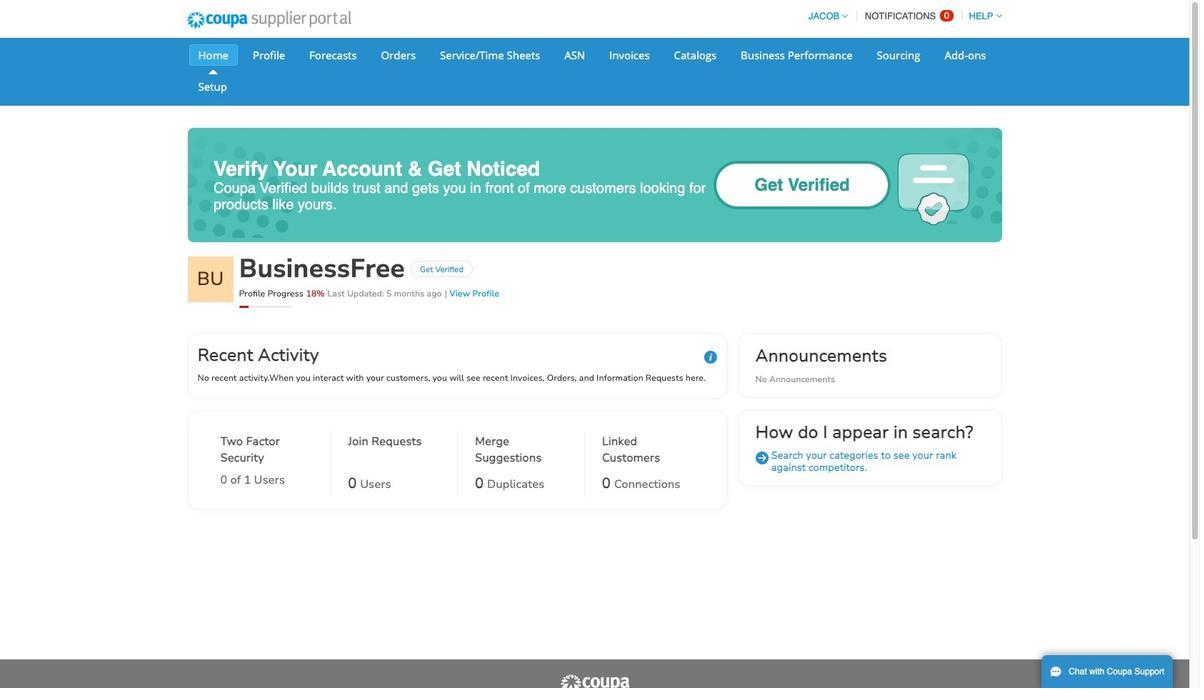 Task type: vqa. For each thing, say whether or not it's contained in the screenshot.
the left 'Coupa Supplier Portal' image
yes



Task type: locate. For each thing, give the bounding box(es) containing it.
coupa supplier portal image
[[177, 2, 361, 38], [559, 674, 631, 688]]

navigation
[[802, 2, 1002, 30]]

1 vertical spatial coupa supplier portal image
[[559, 674, 631, 688]]

0 vertical spatial coupa supplier portal image
[[177, 2, 361, 38]]

additional information image
[[704, 351, 717, 364]]



Task type: describe. For each thing, give the bounding box(es) containing it.
bu image
[[188, 256, 233, 302]]

arrowcircleright image
[[756, 451, 768, 464]]

0 horizontal spatial coupa supplier portal image
[[177, 2, 361, 38]]

1 horizontal spatial coupa supplier portal image
[[559, 674, 631, 688]]



